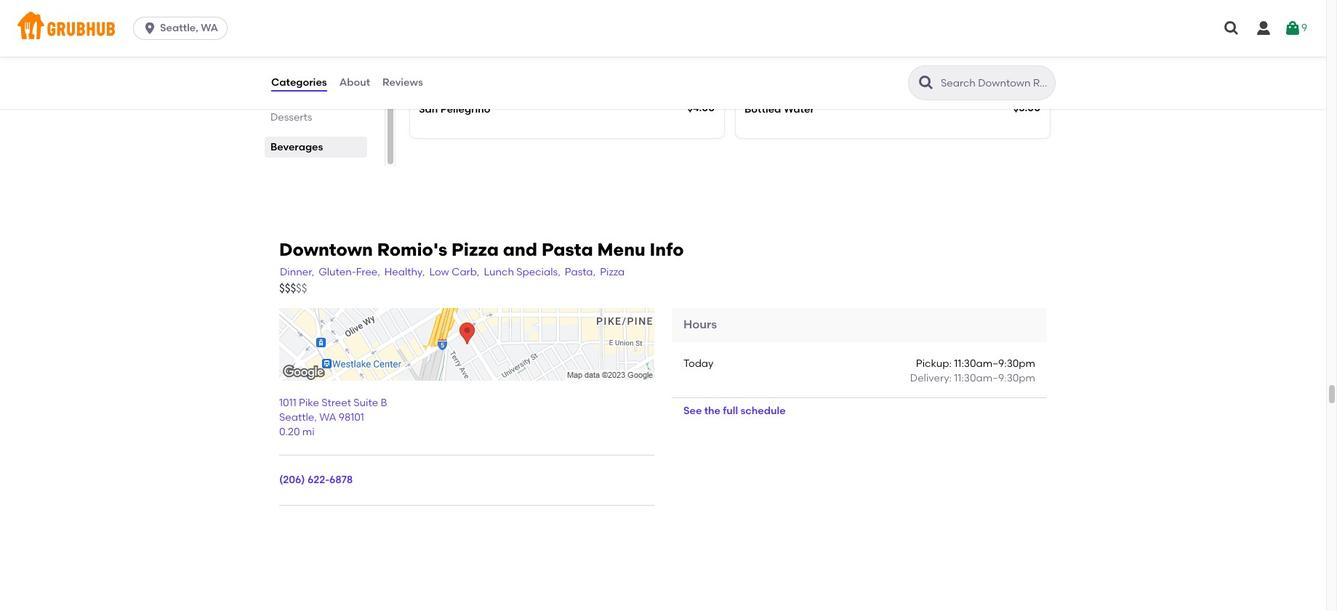 Task type: locate. For each thing, give the bounding box(es) containing it.
1 vertical spatial 11:30am–9:30pm
[[954, 372, 1035, 385]]

pickup:
[[916, 358, 952, 370]]

dinner, gluten-free, healthy, low carb, lunch specials, pasta, pizza
[[280, 266, 625, 279]]

downtown romio's pizza and pasta menu info
[[279, 239, 684, 260]]

11:30am–9:30pm right delivery:
[[954, 372, 1035, 385]]

about
[[339, 76, 370, 89]]

orange or apple.
[[745, 53, 829, 65]]

info
[[650, 239, 684, 260]]

specials,
[[516, 266, 560, 279]]

seattle left 'sugar'
[[496, 53, 532, 65]]

11:30am–9:30pm
[[954, 358, 1035, 370], [954, 372, 1035, 385]]

suite
[[354, 397, 378, 409]]

wa right the "seattle," on the left top of page
[[201, 22, 218, 34]]

about button
[[339, 57, 371, 109]]

pizza down the menu
[[600, 266, 625, 279]]

pickup: 11:30am–9:30pm delivery: 11:30am–9:30pm
[[910, 358, 1035, 385]]

street
[[321, 397, 351, 409]]

1 horizontal spatial seattle
[[496, 53, 532, 65]]

2 11:30am–9:30pm from the top
[[954, 372, 1035, 385]]

pizza down free
[[319, 81, 343, 94]]

$3.00
[[1013, 102, 1040, 114]]

lunch specials, button
[[483, 265, 561, 281]]

categories button
[[270, 57, 328, 109]]

pizza
[[319, 81, 343, 94], [452, 239, 499, 260], [600, 266, 625, 279]]

seattle
[[496, 53, 532, 65], [279, 411, 314, 424]]

low
[[429, 266, 449, 279]]

or
[[785, 53, 795, 65]]

0 horizontal spatial svg image
[[1223, 20, 1240, 37]]

healthy,
[[384, 266, 425, 279]]

carb,
[[452, 266, 479, 279]]

svg image
[[1223, 20, 1240, 37], [1255, 20, 1272, 37], [1284, 20, 1301, 37]]

2 horizontal spatial svg image
[[1284, 20, 1301, 37]]

seattle inside button
[[496, 53, 532, 65]]

1 11:30am–9:30pm from the top
[[954, 358, 1035, 370]]

pellegrino
[[440, 103, 490, 116]]

gluten-
[[319, 266, 356, 279]]

622-
[[307, 474, 329, 487]]

gluten-free, button
[[318, 265, 381, 281]]

seattle up 0.20
[[279, 411, 314, 424]]

pike
[[299, 397, 319, 409]]

seattle,
[[160, 22, 198, 34]]

0 horizontal spatial pizza
[[319, 81, 343, 94]]

beverages
[[270, 141, 323, 153]]

dinner,
[[280, 266, 314, 279]]

wa right , at the bottom left of the page
[[319, 411, 336, 424]]

reviews
[[382, 76, 423, 89]]

1 horizontal spatial svg image
[[1255, 20, 1272, 37]]

bottle. includes seattle sugar tax.
[[419, 53, 583, 65]]

1 vertical spatial seattle
[[279, 411, 314, 424]]

orange or apple. button
[[736, 23, 1050, 82]]

wa inside button
[[201, 22, 218, 34]]

0 vertical spatial 11:30am–9:30pm
[[954, 358, 1035, 370]]

see the full schedule
[[683, 405, 786, 418]]

1 svg image from the left
[[1223, 20, 1240, 37]]

san
[[419, 103, 438, 116]]

$4.00
[[687, 102, 715, 114]]

2 svg image from the left
[[1255, 20, 1272, 37]]

seattle, wa
[[160, 22, 218, 34]]

today
[[683, 358, 714, 370]]

b
[[381, 397, 387, 409]]

(206) 622-6878 button
[[279, 473, 353, 488]]

svg image
[[143, 21, 157, 36]]

pasta
[[542, 239, 593, 260]]

bottled
[[745, 103, 781, 116]]

sugar
[[534, 53, 562, 65]]

tab
[[265, 32, 367, 53]]

1 horizontal spatial wa
[[319, 411, 336, 424]]

romio's
[[377, 239, 447, 260]]

low carb, button
[[429, 265, 480, 281]]

1 horizontal spatial pizza
[[452, 239, 499, 260]]

2 vertical spatial pizza
[[600, 266, 625, 279]]

11:30am–9:30pm right pickup:
[[954, 358, 1035, 370]]

3 svg image from the left
[[1284, 20, 1301, 37]]

full
[[723, 405, 738, 418]]

(206)
[[279, 474, 305, 487]]

svg image inside 9 button
[[1284, 20, 1301, 37]]

free,
[[356, 266, 380, 279]]

bottled water
[[745, 103, 814, 116]]

0 horizontal spatial wa
[[201, 22, 218, 34]]

pizza up carb,
[[452, 239, 499, 260]]

wa
[[201, 22, 218, 34], [319, 411, 336, 424]]

see
[[683, 405, 702, 418]]

0 horizontal spatial seattle
[[279, 411, 314, 424]]

0 vertical spatial seattle
[[496, 53, 532, 65]]

specialty
[[270, 81, 316, 94]]

1 vertical spatial wa
[[319, 411, 336, 424]]

includes
[[453, 53, 494, 65]]

9 button
[[1284, 15, 1307, 41]]

0 vertical spatial wa
[[201, 22, 218, 34]]

seattle inside 1011 pike street suite b seattle , wa 98101 0.20 mi
[[279, 411, 314, 424]]

0 vertical spatial pizza
[[319, 81, 343, 94]]

dinner, button
[[279, 265, 315, 281]]

menu
[[597, 239, 645, 260]]



Task type: vqa. For each thing, say whether or not it's contained in the screenshot.
CLASSIC
no



Task type: describe. For each thing, give the bounding box(es) containing it.
6878
[[329, 474, 353, 487]]

pasta, button
[[564, 265, 596, 281]]

reviews button
[[382, 57, 424, 109]]

healthy, button
[[384, 265, 426, 281]]

desserts
[[270, 111, 312, 124]]

1 vertical spatial pizza
[[452, 239, 499, 260]]

orange
[[745, 53, 782, 65]]

categories
[[271, 76, 327, 89]]

gluten
[[270, 66, 304, 79]]

$$$
[[279, 282, 296, 295]]

downtown
[[279, 239, 373, 260]]

main navigation navigation
[[0, 0, 1326, 57]]

free
[[306, 66, 328, 79]]

delivery:
[[910, 372, 952, 385]]

$$$$$
[[279, 282, 307, 295]]

water
[[784, 103, 814, 116]]

9
[[1301, 22, 1307, 34]]

pasta,
[[565, 266, 596, 279]]

schedule
[[741, 405, 786, 418]]

2 horizontal spatial pizza
[[600, 266, 625, 279]]

Search Downtown Romio's Pizza and Pasta search field
[[939, 76, 1051, 90]]

and
[[503, 239, 537, 260]]

1011
[[279, 397, 296, 409]]

bottle.
[[419, 53, 450, 65]]

bottle. includes seattle sugar tax. button
[[410, 23, 724, 82]]

san pellegrino
[[419, 103, 490, 116]]

1011 pike street suite b seattle , wa 98101 0.20 mi
[[279, 397, 387, 439]]

0.20
[[279, 426, 300, 439]]

hours
[[683, 318, 717, 332]]

seattle, wa button
[[133, 17, 233, 40]]

gluten free specialty pizza
[[270, 66, 343, 94]]

the
[[704, 405, 721, 418]]

apple.
[[797, 53, 829, 65]]

pizza button
[[599, 265, 626, 281]]

mi
[[302, 426, 315, 439]]

(206) 622-6878
[[279, 474, 353, 487]]

see the full schedule button
[[672, 399, 797, 425]]

lunch
[[484, 266, 514, 279]]

,
[[314, 411, 317, 424]]

98101
[[339, 411, 364, 424]]

search icon image
[[918, 74, 935, 92]]

tax.
[[565, 53, 583, 65]]

pizza inside gluten free specialty pizza
[[319, 81, 343, 94]]

wa inside 1011 pike street suite b seattle , wa 98101 0.20 mi
[[319, 411, 336, 424]]



